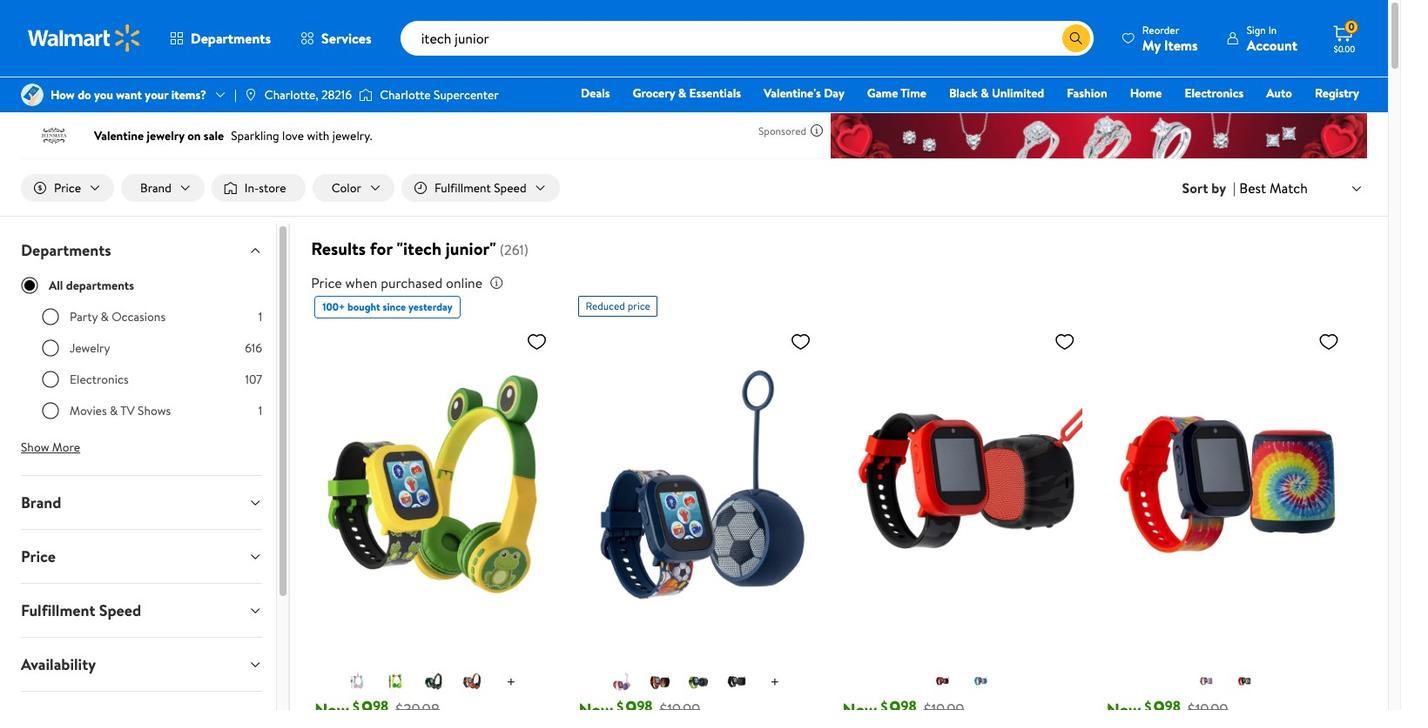 Task type: describe. For each thing, give the bounding box(es) containing it.
1 for party & occasions
[[258, 308, 262, 326]]

sponsored
[[759, 123, 807, 138]]

show
[[21, 439, 49, 457]]

all departments option group
[[42, 308, 262, 434]]

bought
[[348, 300, 380, 315]]

& for essentials
[[678, 85, 687, 102]]

itech jr childrens tie dye smartwatch and bluetooth speaker for boys or girls image
[[1107, 324, 1347, 648]]

0 vertical spatial price button
[[21, 174, 114, 202]]

walmart image
[[28, 24, 141, 52]]

in
[[1269, 22, 1277, 37]]

availability tab
[[7, 639, 276, 692]]

green alien image
[[688, 672, 709, 693]]

0
[[1349, 19, 1355, 34]]

color
[[332, 179, 361, 197]]

items
[[1165, 35, 1198, 54]]

my
[[1143, 35, 1161, 54]]

show more
[[21, 439, 80, 457]]

grocery
[[633, 85, 675, 102]]

when
[[345, 274, 378, 293]]

fashion link
[[1060, 84, 1116, 103]]

none radio inside all departments option group
[[42, 403, 59, 420]]

1 for movies & tv shows
[[258, 403, 262, 420]]

+ button for 100+ bought since yesterday
[[493, 669, 530, 697]]

"itech
[[397, 237, 442, 261]]

time
[[901, 85, 927, 102]]

price when purchased online
[[311, 274, 483, 293]]

legal information image
[[490, 276, 504, 290]]

reorder my items
[[1143, 22, 1198, 54]]

fashion
[[1067, 85, 1108, 102]]

results
[[311, 237, 366, 261]]

valentine's day
[[764, 85, 845, 102]]

availability
[[21, 654, 96, 676]]

1 vertical spatial brand button
[[7, 477, 276, 530]]

price inside sort and filter section element
[[54, 179, 81, 197]]

orange image
[[462, 672, 483, 693]]

tv
[[120, 403, 135, 420]]

movies
[[70, 403, 107, 420]]

black
[[949, 85, 978, 102]]

store
[[259, 179, 286, 197]]

 image for charlotte supercenter
[[359, 86, 373, 104]]

star print image
[[1196, 672, 1217, 693]]

how do you want your items?
[[51, 86, 206, 104]]

 image for charlotte, 28216
[[244, 88, 258, 102]]

departments inside tab
[[21, 240, 111, 261]]

brand for brand dropdown button inside the sort and filter section element
[[140, 179, 171, 197]]

supercenter
[[434, 86, 499, 104]]

jewelry
[[70, 340, 110, 357]]

all departments
[[49, 277, 134, 295]]

0 horizontal spatial |
[[234, 86, 237, 104]]

1 vertical spatial price button
[[7, 531, 276, 584]]

electronics link
[[1177, 84, 1252, 103]]

blue image
[[347, 672, 368, 693]]

unicorn image
[[971, 672, 991, 693]]

28216
[[322, 86, 352, 104]]

junior"
[[446, 237, 496, 261]]

account
[[1247, 35, 1298, 54]]

auto link
[[1259, 84, 1301, 103]]

charlotte supercenter
[[380, 86, 499, 104]]

since
[[383, 300, 406, 315]]

services button
[[286, 17, 386, 59]]

charlotte,
[[265, 86, 319, 104]]

reduced
[[586, 299, 625, 314]]

sign in to add to favorites list, itech jr kids boys frog smartwatch with on ear light up bluetooth headphones image
[[526, 331, 547, 353]]

itech jr childrens dark grey camo smartwatch and bluetooth speaker for boys or girls image
[[843, 324, 1083, 648]]

reduced price
[[586, 299, 651, 314]]

home link
[[1123, 84, 1170, 103]]

essentials
[[690, 85, 741, 102]]

fulfillment inside sort and filter section element
[[435, 179, 491, 197]]

online
[[446, 274, 483, 293]]

one
[[1226, 109, 1252, 126]]

itech jr kids boys soccer ball smartwatch and led bluetooth speaker image
[[579, 324, 818, 648]]

game time
[[868, 85, 927, 102]]

itech jr kids boys frog smartwatch with on ear light up bluetooth headphones image
[[315, 324, 554, 648]]

tie dye image
[[1235, 672, 1256, 693]]

best match
[[1240, 178, 1308, 198]]

unlimited
[[992, 85, 1045, 102]]

best
[[1240, 178, 1267, 198]]

fulfillment speed inside tab
[[21, 600, 141, 622]]

party & occasions
[[70, 308, 166, 326]]

one debit link
[[1218, 108, 1293, 127]]

reorder
[[1143, 22, 1180, 37]]

items?
[[171, 86, 206, 104]]

sign in to add to favorites list, itech jr childrens tie dye smartwatch and bluetooth speaker for boys or girls image
[[1319, 331, 1340, 353]]

charlotte, 28216
[[265, 86, 352, 104]]

movies & tv shows
[[70, 403, 171, 420]]

100+ bought since yesterday
[[322, 300, 453, 315]]

availability button
[[7, 639, 276, 692]]

black & unlimited link
[[942, 84, 1053, 103]]

valentine's
[[764, 85, 821, 102]]

0 vertical spatial departments
[[191, 29, 271, 48]]

results for "itech junior" (261)
[[311, 237, 529, 261]]

brand tab
[[7, 477, 276, 530]]

show more button
[[7, 434, 94, 462]]

in-
[[245, 179, 259, 197]]

1 vertical spatial price
[[311, 274, 342, 293]]

grocery & essentials link
[[625, 84, 749, 103]]

best match button
[[1236, 177, 1368, 200]]

walmart+ link
[[1300, 108, 1368, 127]]



Task type: vqa. For each thing, say whether or not it's contained in the screenshot.
Best Match
yes



Task type: locate. For each thing, give the bounding box(es) containing it.
1 vertical spatial departments
[[21, 240, 111, 261]]

1 vertical spatial electronics
[[70, 371, 129, 389]]

departments
[[191, 29, 271, 48], [21, 240, 111, 261]]

speed up availability tab
[[99, 600, 141, 622]]

0 horizontal spatial fulfillment
[[21, 600, 95, 622]]

fulfillment inside tab
[[21, 600, 95, 622]]

| inside sort and filter section element
[[1234, 179, 1236, 198]]

price button
[[21, 174, 114, 202], [7, 531, 276, 584]]

auto
[[1267, 85, 1293, 102]]

speed inside tab
[[99, 600, 141, 622]]

&
[[678, 85, 687, 102], [981, 85, 989, 102], [101, 308, 109, 326], [110, 403, 118, 420]]

+ for 100+ bought since yesterday
[[506, 671, 516, 693]]

registry
[[1315, 85, 1360, 102]]

All departments radio
[[21, 277, 38, 295]]

fulfillment up 'junior"'
[[435, 179, 491, 197]]

0 vertical spatial 1
[[258, 308, 262, 326]]

departments tab
[[7, 224, 276, 277]]

0 vertical spatial speed
[[494, 179, 527, 197]]

& for unlimited
[[981, 85, 989, 102]]

fulfillment speed inside sort and filter section element
[[435, 179, 527, 197]]

0 horizontal spatial electronics
[[70, 371, 129, 389]]

1 vertical spatial 1
[[258, 403, 262, 420]]

party
[[70, 308, 98, 326]]

brand down show on the bottom of the page
[[21, 492, 61, 514]]

price
[[54, 179, 81, 197], [311, 274, 342, 293], [21, 546, 56, 568]]

+ for reduced price
[[771, 671, 780, 693]]

0 horizontal spatial brand
[[21, 492, 61, 514]]

search icon image
[[1070, 31, 1084, 45]]

green image
[[424, 672, 445, 693]]

2 vertical spatial price
[[21, 546, 56, 568]]

in-store button
[[212, 174, 305, 202]]

sign in to add to favorites list, itech jr childrens dark grey camo smartwatch and bluetooth speaker for boys or girls image
[[1055, 331, 1076, 353]]

1 up 616
[[258, 308, 262, 326]]

brand inside tab
[[21, 492, 61, 514]]

electronics down jewelry
[[70, 371, 129, 389]]

& right party
[[101, 308, 109, 326]]

+ button right musical notes image
[[757, 669, 794, 697]]

1 vertical spatial fulfillment speed button
[[7, 585, 276, 638]]

0 vertical spatial fulfillment speed button
[[402, 174, 560, 202]]

1 horizontal spatial fulfillment
[[435, 179, 491, 197]]

100+
[[322, 300, 345, 315]]

deals
[[581, 85, 610, 102]]

& right grocery
[[678, 85, 687, 102]]

occasions
[[112, 308, 166, 326]]

Search search field
[[400, 21, 1094, 56]]

1 vertical spatial |
[[1234, 179, 1236, 198]]

fulfillment speed button down price tab
[[7, 585, 276, 638]]

& for occasions
[[101, 308, 109, 326]]

more
[[52, 439, 80, 457]]

departments button
[[155, 17, 286, 59], [7, 224, 276, 277]]

1 horizontal spatial +
[[771, 671, 780, 693]]

brand button inside sort and filter section element
[[121, 174, 205, 202]]

& right black
[[981, 85, 989, 102]]

speed
[[494, 179, 527, 197], [99, 600, 141, 622]]

price tab
[[7, 531, 276, 584]]

registry one debit
[[1226, 85, 1360, 126]]

shows
[[138, 403, 171, 420]]

fulfillment speed button
[[402, 174, 560, 202], [7, 585, 276, 638]]

color button
[[312, 174, 395, 202]]

purchased
[[381, 274, 443, 293]]

brand up departments tab
[[140, 179, 171, 197]]

$0.00
[[1334, 43, 1356, 55]]

departments button up items?
[[155, 17, 286, 59]]

1 1 from the top
[[258, 308, 262, 326]]

departments button up occasions
[[7, 224, 276, 277]]

 image right the 28216
[[359, 86, 373, 104]]

sort and filter section element
[[0, 160, 1389, 216]]

services
[[322, 29, 372, 48]]

butterfly image
[[611, 672, 632, 693]]

 image
[[359, 86, 373, 104], [244, 88, 258, 102]]

speed up (261) on the left
[[494, 179, 527, 197]]

sort
[[1183, 179, 1209, 198]]

& for tv
[[110, 403, 118, 420]]

1 horizontal spatial  image
[[359, 86, 373, 104]]

1 vertical spatial brand
[[21, 492, 61, 514]]

 image
[[21, 84, 44, 106]]

brand button
[[121, 174, 205, 202], [7, 477, 276, 530]]

by
[[1212, 179, 1227, 198]]

0 vertical spatial brand button
[[121, 174, 205, 202]]

Walmart Site-Wide search field
[[400, 21, 1094, 56]]

+ button for reduced price
[[757, 669, 794, 697]]

1 horizontal spatial speed
[[494, 179, 527, 197]]

debit
[[1255, 109, 1285, 126]]

| right the by
[[1234, 179, 1236, 198]]

1 vertical spatial fulfillment
[[21, 600, 95, 622]]

2 + from the left
[[771, 671, 780, 693]]

616
[[245, 340, 262, 357]]

0 horizontal spatial fulfillment speed
[[21, 600, 141, 622]]

0 $0.00
[[1334, 19, 1356, 55]]

brand button up price tab
[[7, 477, 276, 530]]

0 vertical spatial |
[[234, 86, 237, 104]]

0 vertical spatial electronics
[[1185, 85, 1244, 102]]

day
[[824, 85, 845, 102]]

0 horizontal spatial fulfillment speed button
[[7, 585, 276, 638]]

1 down 107
[[258, 403, 262, 420]]

all
[[49, 277, 63, 295]]

1 + from the left
[[506, 671, 516, 693]]

fulfillment speed up 'junior"'
[[435, 179, 527, 197]]

1 horizontal spatial departments
[[191, 29, 271, 48]]

0 horizontal spatial +
[[506, 671, 516, 693]]

2 1 from the top
[[258, 403, 262, 420]]

brand button up departments tab
[[121, 174, 205, 202]]

fulfillment speed tab
[[7, 585, 276, 638]]

+ button
[[493, 669, 530, 697], [757, 669, 794, 697]]

departments up all
[[21, 240, 111, 261]]

+ right musical notes image
[[771, 671, 780, 693]]

1 horizontal spatial electronics
[[1185, 85, 1244, 102]]

0 vertical spatial brand
[[140, 179, 171, 197]]

0 horizontal spatial + button
[[493, 669, 530, 697]]

brand inside sort and filter section element
[[140, 179, 171, 197]]

fulfillment
[[435, 179, 491, 197], [21, 600, 95, 622]]

1 horizontal spatial brand
[[140, 179, 171, 197]]

sort by |
[[1183, 179, 1236, 198]]

0 vertical spatial fulfillment
[[435, 179, 491, 197]]

electronics inside all departments option group
[[70, 371, 129, 389]]

1 horizontal spatial + button
[[757, 669, 794, 697]]

departments
[[66, 277, 134, 295]]

1 horizontal spatial fulfillment speed button
[[402, 174, 560, 202]]

1 + button from the left
[[493, 669, 530, 697]]

1 vertical spatial fulfillment speed
[[21, 600, 141, 622]]

& left tv
[[110, 403, 118, 420]]

electronics up one
[[1185, 85, 1244, 102]]

+ button right orange image
[[493, 669, 530, 697]]

None radio
[[42, 308, 59, 326], [42, 340, 59, 357], [42, 371, 59, 389], [42, 308, 59, 326], [42, 340, 59, 357], [42, 371, 59, 389]]

home
[[1130, 85, 1162, 102]]

brand
[[140, 179, 171, 197], [21, 492, 61, 514]]

do
[[78, 86, 91, 104]]

want
[[116, 86, 142, 104]]

0 horizontal spatial speed
[[99, 600, 141, 622]]

0 vertical spatial departments button
[[155, 17, 286, 59]]

deals link
[[573, 84, 618, 103]]

black & unlimited
[[949, 85, 1045, 102]]

you
[[94, 86, 113, 104]]

departments up items?
[[191, 29, 271, 48]]

how
[[51, 86, 75, 104]]

walmart+
[[1308, 109, 1360, 126]]

fulfillment speed
[[435, 179, 527, 197], [21, 600, 141, 622]]

fulfillment speed button up 'junior"'
[[402, 174, 560, 202]]

flame emoji image
[[649, 672, 670, 693]]

+ right orange image
[[506, 671, 516, 693]]

1 vertical spatial departments button
[[7, 224, 276, 277]]

0 horizontal spatial departments
[[21, 240, 111, 261]]

price
[[628, 299, 651, 314]]

grocery & essentials
[[633, 85, 741, 102]]

2 + button from the left
[[757, 669, 794, 697]]

1 vertical spatial speed
[[99, 600, 141, 622]]

0 vertical spatial fulfillment speed
[[435, 179, 527, 197]]

game
[[868, 85, 898, 102]]

1 horizontal spatial fulfillment speed
[[435, 179, 527, 197]]

brand for the bottom brand dropdown button
[[21, 492, 61, 514]]

frog image
[[385, 672, 406, 693]]

price inside tab
[[21, 546, 56, 568]]

yesterday
[[409, 300, 453, 315]]

0 vertical spatial price
[[54, 179, 81, 197]]

your
[[145, 86, 168, 104]]

1 horizontal spatial |
[[1234, 179, 1236, 198]]

107
[[245, 371, 262, 389]]

electronics
[[1185, 85, 1244, 102], [70, 371, 129, 389]]

speed inside sort and filter section element
[[494, 179, 527, 197]]

 image left charlotte,
[[244, 88, 258, 102]]

dark grey camo image
[[932, 672, 953, 693]]

in-store
[[245, 179, 286, 197]]

game time link
[[860, 84, 935, 103]]

| right items?
[[234, 86, 237, 104]]

ad disclaimer and feedback image
[[810, 124, 824, 138]]

(261)
[[500, 241, 529, 260]]

sign in account
[[1247, 22, 1298, 54]]

musical notes image
[[726, 672, 747, 693]]

match
[[1270, 178, 1308, 198]]

0 horizontal spatial  image
[[244, 88, 258, 102]]

tab
[[7, 693, 276, 711]]

registry link
[[1308, 84, 1368, 103]]

fulfillment speed up availability on the left of the page
[[21, 600, 141, 622]]

electronics inside electronics link
[[1185, 85, 1244, 102]]

fulfillment up availability on the left of the page
[[21, 600, 95, 622]]

sign
[[1247, 22, 1267, 37]]

None radio
[[42, 403, 59, 420]]

sign in to add to favorites list, itech jr kids boys soccer ball smartwatch and led bluetooth speaker image
[[791, 331, 812, 353]]



